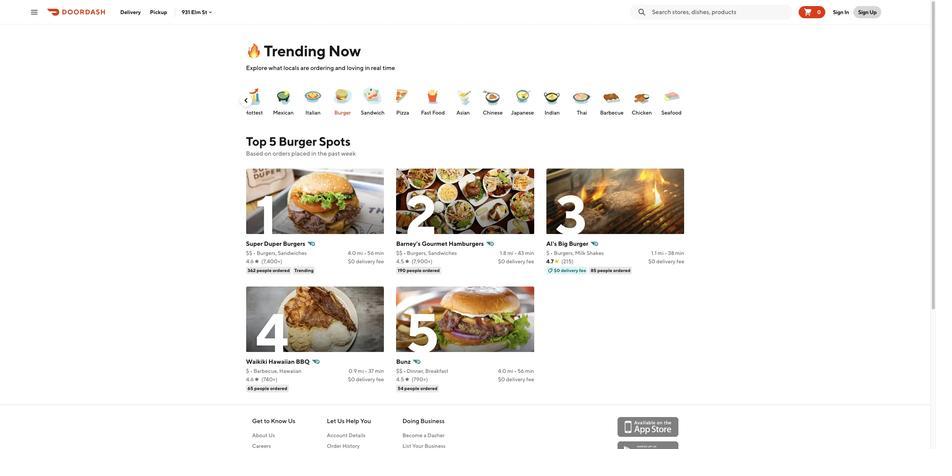 Task type: vqa. For each thing, say whether or not it's contained in the screenshot.
SUNRISE +$6.88
no



Task type: locate. For each thing, give the bounding box(es) containing it.
0 horizontal spatial $$ • burgers, sandwiches
[[246, 250, 307, 256]]

us right know
[[288, 418, 296, 425]]

3 burgers, from the left
[[554, 250, 574, 256]]

1 horizontal spatial 4.0 mi • 56 min
[[498, 368, 535, 374]]

in
[[365, 64, 370, 72], [312, 150, 317, 157]]

mi for bbq
[[358, 368, 364, 374]]

min for hamburgers
[[526, 250, 535, 256]]

us inside about us link
[[269, 433, 275, 439]]

0 horizontal spatial burgers,
[[257, 250, 277, 256]]

super duper burgers
[[246, 240, 306, 248]]

4.6
[[246, 259, 254, 265], [246, 377, 254, 383]]

$$ for barney's
[[396, 250, 403, 256]]

0 vertical spatial 56
[[368, 250, 374, 256]]

0 vertical spatial hawaiian
[[269, 358, 295, 366]]

burger inside top 5 burger spots based on orders placed in the past week
[[279, 134, 317, 149]]

2 horizontal spatial us
[[338, 418, 345, 425]]

0 horizontal spatial 4.0 mi • 56 min
[[348, 250, 384, 256]]

top
[[246, 134, 267, 149]]

1 4.6 from the top
[[246, 259, 254, 265]]

$ down waikiki
[[246, 368, 249, 374]]

spots
[[319, 134, 351, 149]]

1 vertical spatial 4.0 mi • 56 min
[[498, 368, 535, 374]]

4.0 mi • 56 min for bunz
[[498, 368, 535, 374]]

st
[[202, 9, 207, 15]]

burgers, for duper
[[257, 250, 277, 256]]

mi for hamburgers
[[508, 250, 514, 256]]

hottest
[[245, 110, 263, 116]]

burger up "spots" in the left top of the page
[[335, 110, 351, 116]]

burger up placed
[[279, 134, 317, 149]]

milk
[[576, 250, 586, 256]]

(215)
[[562, 259, 574, 265]]

in
[[845, 9, 850, 15]]

$​0 delivery fee for hamburgers
[[498, 259, 535, 265]]

us right let
[[338, 418, 345, 425]]

explore
[[246, 64, 268, 72]]

0 horizontal spatial $
[[246, 368, 249, 374]]

people right 54
[[405, 386, 420, 391]]

0 vertical spatial 4.6
[[246, 259, 254, 265]]

people for barney's gourmet hamburgers
[[407, 268, 422, 273]]

become a dasher
[[403, 433, 445, 439]]

2 horizontal spatial burger
[[569, 240, 589, 248]]

people right 65
[[254, 386, 269, 391]]

gourmet
[[422, 240, 448, 248]]

4.5 for barney's gourmet hamburgers
[[396, 259, 404, 265]]

mi for burgers
[[357, 250, 363, 256]]

1 vertical spatial $
[[246, 368, 249, 374]]

•
[[254, 250, 256, 256], [364, 250, 367, 256], [404, 250, 406, 256], [515, 250, 517, 256], [551, 250, 553, 256], [665, 250, 667, 256], [250, 368, 253, 374], [365, 368, 367, 374], [404, 368, 406, 374], [515, 368, 517, 374]]

burgers,
[[257, 250, 277, 256], [407, 250, 427, 256], [554, 250, 574, 256]]

4.0 for super duper burgers
[[348, 250, 356, 256]]

burger for al's
[[569, 240, 589, 248]]

$​0 for bbq
[[348, 377, 355, 383]]

(790+)
[[412, 377, 428, 383]]

sandwiches for burgers
[[278, 250, 307, 256]]

hawaiian up '$ • barbecue, hawaiian'
[[269, 358, 295, 366]]

1 vertical spatial in
[[312, 150, 317, 157]]

0.9
[[349, 368, 357, 374]]

burgers, for gourmet
[[407, 250, 427, 256]]

2 burgers, from the left
[[407, 250, 427, 256]]

duper
[[264, 240, 282, 248]]

delivery for burgers
[[356, 259, 375, 265]]

0 vertical spatial in
[[365, 64, 370, 72]]

0 horizontal spatial 4.0
[[348, 250, 356, 256]]

previous button of carousel image
[[242, 97, 250, 104]]

2 vertical spatial burger
[[569, 240, 589, 248]]

ordered for barney's gourmet hamburgers
[[423, 268, 440, 273]]

locals
[[284, 64, 299, 72]]

$$
[[246, 250, 252, 256], [396, 250, 403, 256], [396, 368, 403, 374]]

burgers, up (215)
[[554, 250, 574, 256]]

$ for al's
[[547, 250, 550, 256]]

get to know us
[[252, 418, 296, 425]]

hawaiian down bbq
[[279, 368, 302, 374]]

trending up the locals
[[264, 42, 326, 60]]

trending down burgers
[[295, 268, 314, 273]]

1 horizontal spatial $
[[547, 250, 550, 256]]

let
[[327, 418, 336, 425]]

delivery button
[[116, 6, 145, 18]]

56
[[368, 250, 374, 256], [518, 368, 525, 374]]

2 4.6 from the top
[[246, 377, 254, 383]]

1 vertical spatial burger
[[279, 134, 317, 149]]

$ • burgers, milk shakes
[[547, 250, 604, 256]]

1 vertical spatial 4.6
[[246, 377, 254, 383]]

sign left up
[[859, 9, 869, 15]]

delivery
[[356, 259, 375, 265], [506, 259, 526, 265], [657, 259, 676, 265], [561, 268, 579, 273], [356, 377, 375, 383], [506, 377, 526, 383]]

in left the
[[312, 150, 317, 157]]

$$ down barney's
[[396, 250, 403, 256]]

1 vertical spatial 4.5
[[396, 377, 404, 383]]

barney's gourmet hamburgers
[[396, 240, 484, 248]]

become
[[403, 433, 423, 439]]

1 horizontal spatial $$ • burgers, sandwiches
[[396, 250, 457, 256]]

burgers, up '(7,400+)'
[[257, 250, 277, 256]]

ordered down (790+)
[[421, 386, 438, 391]]

delivery for bbq
[[356, 377, 375, 383]]

190
[[398, 268, 406, 273]]

1 vertical spatial 56
[[518, 368, 525, 374]]

real
[[371, 64, 382, 72]]

$ up 4.7
[[547, 250, 550, 256]]

$​0 for hamburgers
[[498, 259, 505, 265]]

38
[[669, 250, 675, 256]]

based
[[246, 150, 263, 157]]

1 $$ • burgers, sandwiches from the left
[[246, 250, 307, 256]]

1 sandwiches from the left
[[278, 250, 307, 256]]

ordered for bunz
[[421, 386, 438, 391]]

1 vertical spatial 4.0
[[498, 368, 507, 374]]

in left real
[[365, 64, 370, 72]]

$$ down the super
[[246, 250, 252, 256]]

4.6 up 362
[[246, 259, 254, 265]]

us right about
[[269, 433, 275, 439]]

2 sign from the left
[[859, 9, 869, 15]]

burgers, up the (7,900+)
[[407, 250, 427, 256]]

japanese
[[511, 110, 534, 116]]

are
[[301, 64, 309, 72]]

sandwiches down barney's gourmet hamburgers
[[428, 250, 457, 256]]

0 button
[[799, 6, 826, 18]]

burger up milk
[[569, 240, 589, 248]]

1.1
[[652, 250, 657, 256]]

sign in
[[834, 9, 850, 15]]

2 sandwiches from the left
[[428, 250, 457, 256]]

0 vertical spatial $
[[547, 250, 550, 256]]

$$ • burgers, sandwiches for gourmet
[[396, 250, 457, 256]]

indian
[[545, 110, 560, 116]]

4.6 for super duper burgers
[[246, 259, 254, 265]]

1 horizontal spatial in
[[365, 64, 370, 72]]

4.5
[[396, 259, 404, 265], [396, 377, 404, 383]]

Store search: begin typing to search for stores available on DoorDash text field
[[652, 8, 790, 16]]

bunz
[[396, 358, 411, 366]]

chicken
[[632, 110, 652, 116]]

🔥 trending now
[[246, 42, 361, 60]]

let us help you
[[327, 418, 371, 425]]

0 horizontal spatial 56
[[368, 250, 374, 256]]

waikiki hawaiian bbq
[[246, 358, 310, 366]]

ordered right 85
[[614, 268, 631, 273]]

about us link
[[252, 432, 296, 439]]

sandwiches down burgers
[[278, 250, 307, 256]]

people for waikiki hawaiian bbq
[[254, 386, 269, 391]]

bbq
[[296, 358, 310, 366]]

4.6 up 65
[[246, 377, 254, 383]]

us for about us
[[269, 433, 275, 439]]

$$ down bunz
[[396, 368, 403, 374]]

0 horizontal spatial burger
[[279, 134, 317, 149]]

931
[[182, 9, 190, 15]]

elm
[[191, 9, 201, 15]]

1.1 mi • 38 min
[[652, 250, 685, 256]]

ordered down the (7,900+)
[[423, 268, 440, 273]]

362
[[248, 268, 256, 273]]

0 horizontal spatial sign
[[834, 9, 844, 15]]

1 sign from the left
[[834, 9, 844, 15]]

shakes
[[587, 250, 604, 256]]

🔥
[[246, 42, 261, 60]]

0 vertical spatial 4.5
[[396, 259, 404, 265]]

time
[[383, 64, 395, 72]]

2 $$ • burgers, sandwiches from the left
[[396, 250, 457, 256]]

2 4.5 from the top
[[396, 377, 404, 383]]

fee
[[377, 259, 384, 265], [527, 259, 535, 265], [677, 259, 685, 265], [580, 268, 587, 273], [377, 377, 384, 383], [527, 377, 535, 383]]

0 vertical spatial trending
[[264, 42, 326, 60]]

0 vertical spatial 4.0
[[348, 250, 356, 256]]

43
[[518, 250, 525, 256]]

us
[[288, 418, 296, 425], [338, 418, 345, 425], [269, 433, 275, 439]]

doing
[[403, 418, 420, 425]]

sandwich
[[361, 110, 385, 116]]

people down '(7,400+)'
[[257, 268, 272, 273]]

0 horizontal spatial us
[[269, 433, 275, 439]]

4.5 up the 190
[[396, 259, 404, 265]]

fee for burgers
[[377, 259, 384, 265]]

1 4.5 from the top
[[396, 259, 404, 265]]

1 horizontal spatial 4.0
[[498, 368, 507, 374]]

sign
[[834, 9, 844, 15], [859, 9, 869, 15]]

1.8
[[500, 250, 507, 256]]

people down the (7,900+)
[[407, 268, 422, 273]]

0 horizontal spatial sandwiches
[[278, 250, 307, 256]]

4.0
[[348, 250, 356, 256], [498, 368, 507, 374]]

explore what locals are ordering and loving in real time
[[246, 64, 395, 72]]

$$ • burgers, sandwiches down super duper burgers
[[246, 250, 307, 256]]

65
[[248, 386, 253, 391]]

1 horizontal spatial 56
[[518, 368, 525, 374]]

past
[[328, 150, 340, 157]]

2 horizontal spatial burgers,
[[554, 250, 574, 256]]

1 horizontal spatial burgers,
[[407, 250, 427, 256]]

$​0
[[348, 259, 355, 265], [498, 259, 505, 265], [649, 259, 656, 265], [348, 377, 355, 383], [498, 377, 505, 383]]

open menu image
[[30, 7, 39, 17]]

sign left in
[[834, 9, 844, 15]]

$$ for super
[[246, 250, 252, 256]]

$$ • burgers, sandwiches up the (7,900+)
[[396, 250, 457, 256]]

burgers, for big
[[554, 250, 574, 256]]

1 horizontal spatial sandwiches
[[428, 250, 457, 256]]

1 horizontal spatial sign
[[859, 9, 869, 15]]

$
[[547, 250, 550, 256], [246, 368, 249, 374]]

italian
[[306, 110, 321, 116]]

sign in link
[[829, 4, 854, 20]]

ordered down (740+) in the bottom of the page
[[270, 386, 288, 391]]

4.0 mi • 56 min for super duper burgers
[[348, 250, 384, 256]]

0 vertical spatial 4.0 mi • 56 min
[[348, 250, 384, 256]]

4.5 up 54
[[396, 377, 404, 383]]

(7,400+)
[[262, 259, 282, 265]]

0 vertical spatial burger
[[335, 110, 351, 116]]

dasher
[[428, 433, 445, 439]]

0 horizontal spatial in
[[312, 150, 317, 157]]

$$ • burgers, sandwiches for duper
[[246, 250, 307, 256]]

min for burger
[[676, 250, 685, 256]]

1 burgers, from the left
[[257, 250, 277, 256]]



Task type: describe. For each thing, give the bounding box(es) containing it.
190 people ordered
[[398, 268, 440, 273]]

$ • barbecue, hawaiian
[[246, 368, 302, 374]]

mexican
[[273, 110, 294, 116]]

$​0 delivery fee for burgers
[[348, 259, 384, 265]]

sign for sign up
[[859, 9, 869, 15]]

business
[[421, 418, 445, 425]]

barbecue
[[601, 110, 624, 116]]

$$ • dinner, breakfast
[[396, 368, 449, 374]]

dinner,
[[407, 368, 425, 374]]

a
[[424, 433, 427, 439]]

people for bunz
[[405, 386, 420, 391]]

pickup button
[[145, 6, 172, 18]]

barney's
[[396, 240, 421, 248]]

the
[[318, 150, 327, 157]]

week
[[341, 150, 356, 157]]

doing business
[[403, 418, 445, 425]]

$​0 delivery fee for bbq
[[348, 377, 384, 383]]

0
[[818, 9, 822, 15]]

931 elm st
[[182, 9, 207, 15]]

seafood
[[662, 110, 682, 116]]

1 horizontal spatial burger
[[335, 110, 351, 116]]

big
[[559, 240, 568, 248]]

asian
[[457, 110, 470, 116]]

(740+)
[[262, 377, 278, 383]]

burgers
[[283, 240, 306, 248]]

pizza
[[397, 110, 409, 116]]

know
[[271, 418, 287, 425]]

orders
[[273, 150, 290, 157]]

56 for bunz
[[518, 368, 525, 374]]

1.8 mi • 43 min
[[500, 250, 535, 256]]

54
[[398, 386, 404, 391]]

hamburgers
[[449, 240, 484, 248]]

mi for burger
[[658, 250, 664, 256]]

fast food
[[421, 110, 445, 116]]

on
[[265, 150, 272, 157]]

65 people ordered
[[248, 386, 288, 391]]

sign up
[[859, 9, 877, 15]]

sandwiches for hamburgers
[[428, 250, 457, 256]]

min for burgers
[[375, 250, 384, 256]]

delivery
[[120, 9, 141, 15]]

burger for top
[[279, 134, 317, 149]]

56 for super duper burgers
[[368, 250, 374, 256]]

al's big burger
[[547, 240, 589, 248]]

4.6 for waikiki hawaiian bbq
[[246, 377, 254, 383]]

$0
[[554, 268, 560, 273]]

85
[[591, 268, 597, 273]]

sign for sign in
[[834, 9, 844, 15]]

chinese
[[483, 110, 503, 116]]

people right 85
[[598, 268, 613, 273]]

up
[[870, 9, 877, 15]]

food
[[433, 110, 445, 116]]

4.7
[[547, 259, 554, 265]]

in inside top 5 burger spots based on orders placed in the past week
[[312, 150, 317, 157]]

1 vertical spatial trending
[[295, 268, 314, 273]]

details
[[349, 433, 366, 439]]

ordered down '(7,400+)'
[[273, 268, 290, 273]]

help
[[346, 418, 359, 425]]

fee for hamburgers
[[527, 259, 535, 265]]

about
[[252, 433, 268, 439]]

5
[[269, 134, 277, 149]]

top 5 burger spots based on orders placed in the past week
[[246, 134, 356, 157]]

$​0 delivery fee for burger
[[649, 259, 685, 265]]

loving
[[347, 64, 364, 72]]

fee for bbq
[[377, 377, 384, 383]]

$ for waikiki
[[246, 368, 249, 374]]

54 people ordered
[[398, 386, 438, 391]]

$0 delivery fee
[[554, 268, 587, 273]]

(7,900+)
[[412, 259, 433, 265]]

$​0 for burger
[[649, 259, 656, 265]]

362 people ordered
[[248, 268, 290, 273]]

$​0 for burgers
[[348, 259, 355, 265]]

and
[[335, 64, 346, 72]]

1 vertical spatial hawaiian
[[279, 368, 302, 374]]

you
[[361, 418, 371, 425]]

min for bbq
[[375, 368, 384, 374]]

become a dasher link
[[403, 432, 466, 439]]

4.0 for bunz
[[498, 368, 507, 374]]

get
[[252, 418, 263, 425]]

fee for burger
[[677, 259, 685, 265]]

ordering
[[311, 64, 334, 72]]

ordered for waikiki hawaiian bbq
[[270, 386, 288, 391]]

4.5 for bunz
[[396, 377, 404, 383]]

us for let us help you
[[338, 418, 345, 425]]

thai
[[577, 110, 587, 116]]

delivery for hamburgers
[[506, 259, 526, 265]]

931 elm st button
[[182, 9, 213, 15]]

account details link
[[327, 432, 371, 439]]

1 horizontal spatial us
[[288, 418, 296, 425]]

sign up link
[[854, 6, 882, 18]]

delivery for burger
[[657, 259, 676, 265]]

account
[[327, 433, 348, 439]]

pickup
[[150, 9, 167, 15]]

fast
[[421, 110, 432, 116]]

about us
[[252, 433, 275, 439]]



